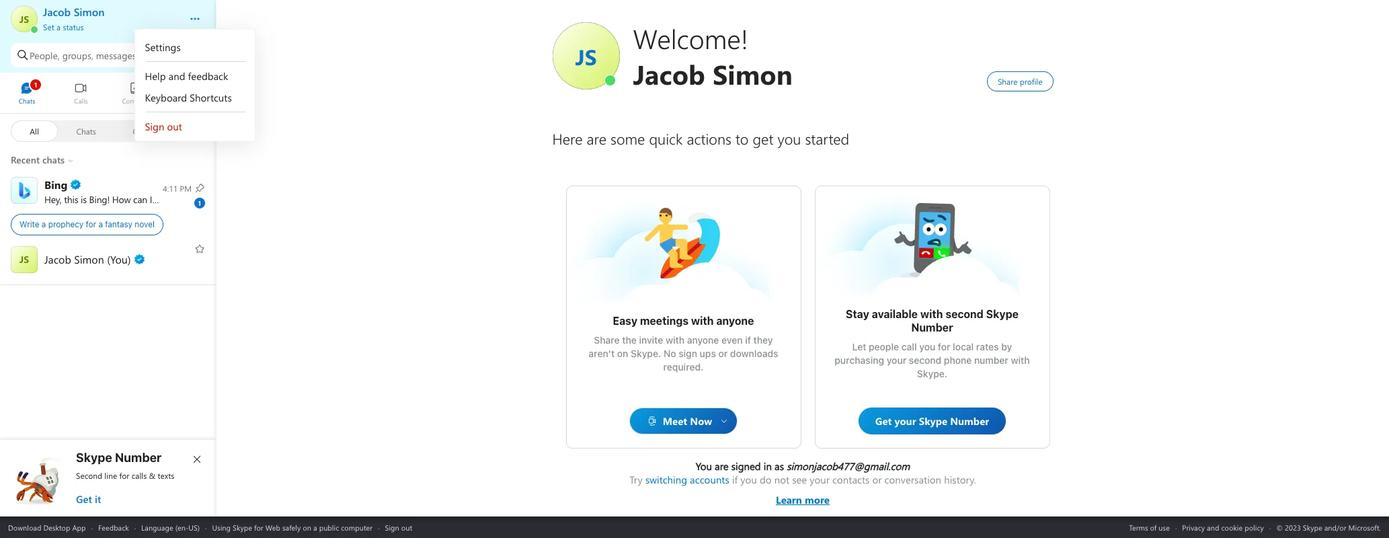 Task type: vqa. For each thing, say whether or not it's contained in the screenshot.
newtopic . And if you want to give me feedback, just report a concern.
no



Task type: describe. For each thing, give the bounding box(es) containing it.
for inside let people call you for local rates by purchasing your second phone number with skype.
[[938, 341, 951, 352]]

language
[[141, 522, 173, 532]]

your inside the try switching accounts if you do not see your contacts or conversation history. learn more
[[810, 473, 830, 486]]

switching accounts link
[[646, 473, 730, 486]]

set a status
[[43, 22, 84, 32]]

phone
[[944, 354, 972, 366]]

people, groups, messages, web
[[30, 49, 158, 62]]

0 horizontal spatial skype
[[76, 451, 112, 465]]

mansurfer
[[643, 206, 692, 221]]

second
[[76, 470, 102, 481]]

using skype for web safely on a public computer
[[212, 522, 373, 532]]

i
[[150, 193, 152, 205]]

(en-
[[175, 522, 189, 532]]

privacy and cookie policy link
[[1183, 522, 1264, 532]]

&
[[149, 470, 156, 481]]

get it
[[76, 492, 101, 506]]

people,
[[30, 49, 60, 62]]

all
[[30, 125, 39, 136]]

even
[[722, 334, 743, 346]]

get
[[76, 492, 92, 506]]

2 vertical spatial skype
[[233, 522, 252, 532]]

signed
[[732, 459, 761, 473]]

skype. inside let people call you for local rates by purchasing your second phone number with skype.
[[917, 368, 948, 379]]

they
[[754, 334, 773, 346]]

sign
[[385, 522, 399, 532]]

using
[[212, 522, 231, 532]]

more
[[805, 493, 830, 506]]

calls
[[132, 470, 147, 481]]

set a status button
[[43, 19, 176, 32]]

line
[[104, 470, 117, 481]]

purchasing
[[835, 354, 885, 366]]

the
[[622, 334, 637, 346]]

a right write
[[42, 219, 46, 229]]

try switching accounts if you do not see your contacts or conversation history. learn more
[[630, 473, 976, 506]]

fantasy
[[105, 219, 133, 229]]

number inside stay available with second skype number
[[912, 322, 954, 334]]

sign
[[679, 348, 697, 359]]

safely
[[282, 522, 301, 532]]

or inside the try switching accounts if you do not see your contacts or conversation history. learn more
[[873, 473, 882, 486]]

download
[[8, 522, 41, 532]]

out
[[401, 522, 412, 532]]

terms
[[1129, 522, 1149, 532]]

downloads
[[730, 348, 779, 359]]

us)
[[189, 522, 200, 532]]

no
[[664, 348, 676, 359]]

0 vertical spatial anyone
[[717, 315, 754, 327]]

stay available with second skype number
[[846, 308, 1022, 334]]

ups
[[700, 348, 716, 359]]

let people call you for local rates by purchasing your second phone number with skype.
[[835, 341, 1033, 379]]

hey, this is bing ! how can i help you today?
[[44, 193, 221, 205]]

!
[[107, 193, 110, 205]]

for inside skype number element
[[119, 470, 129, 481]]

see
[[792, 473, 807, 486]]

download desktop app link
[[8, 522, 86, 532]]

people
[[869, 341, 899, 352]]

prophecy
[[48, 219, 84, 229]]

you
[[696, 459, 712, 473]]

messages,
[[96, 49, 138, 62]]

try
[[630, 473, 643, 486]]

you inside the try switching accounts if you do not see your contacts or conversation history. learn more
[[741, 473, 757, 486]]

bing
[[89, 193, 107, 205]]

call
[[902, 341, 917, 352]]

language (en-us)
[[141, 522, 200, 532]]

if inside the try switching accounts if you do not see your contacts or conversation history. learn more
[[732, 473, 738, 486]]

stay
[[846, 308, 870, 320]]

groups,
[[62, 49, 93, 62]]

feedback
[[98, 522, 129, 532]]

aren't
[[589, 348, 615, 359]]

as
[[775, 459, 784, 473]]

terms of use link
[[1129, 522, 1170, 532]]

you are signed in as
[[696, 459, 787, 473]]

is
[[81, 193, 87, 205]]

accounts
[[690, 473, 730, 486]]

can
[[133, 193, 147, 205]]

learn
[[776, 493, 802, 506]]

second line for calls & texts
[[76, 470, 174, 481]]

how
[[112, 193, 131, 205]]

this
[[64, 193, 78, 205]]

skype inside stay available with second skype number
[[986, 308, 1019, 320]]

on inside share the invite with anyone even if they aren't on skype. no sign ups or downloads required.
[[617, 348, 628, 359]]

are
[[715, 459, 729, 473]]

learn more link
[[630, 486, 976, 506]]

let
[[853, 341, 867, 352]]

number
[[975, 354, 1009, 366]]



Task type: locate. For each thing, give the bounding box(es) containing it.
number
[[912, 322, 954, 334], [115, 451, 162, 465]]

second inside let people call you for local rates by purchasing your second phone number with skype.
[[909, 354, 942, 366]]

rates
[[977, 341, 999, 352]]

a left public
[[313, 522, 317, 532]]

skype. down phone
[[917, 368, 948, 379]]

skype up by
[[986, 308, 1019, 320]]

0 horizontal spatial second
[[909, 354, 942, 366]]

share
[[594, 334, 620, 346]]

2 horizontal spatial you
[[920, 341, 936, 352]]

web
[[141, 49, 158, 62]]

1 vertical spatial if
[[732, 473, 738, 486]]

for left local
[[938, 341, 951, 352]]

number up call
[[912, 322, 954, 334]]

with inside stay available with second skype number
[[921, 308, 943, 320]]

you inside let people call you for local rates by purchasing your second phone number with skype.
[[920, 341, 936, 352]]

download desktop app
[[8, 522, 86, 532]]

it
[[95, 492, 101, 506]]

anyone inside share the invite with anyone even if they aren't on skype. no sign ups or downloads required.
[[687, 334, 719, 346]]

0 horizontal spatial on
[[303, 522, 311, 532]]

local
[[953, 341, 974, 352]]

1 horizontal spatial you
[[741, 473, 757, 486]]

easy
[[613, 315, 638, 327]]

1 vertical spatial on
[[303, 522, 311, 532]]

skype. inside share the invite with anyone even if they aren't on skype. no sign ups or downloads required.
[[631, 348, 661, 359]]

with up ups
[[691, 315, 714, 327]]

privacy
[[1183, 522, 1205, 532]]

1 horizontal spatial or
[[873, 473, 882, 486]]

1 vertical spatial your
[[810, 473, 830, 486]]

status
[[63, 22, 84, 32]]

2 horizontal spatial skype
[[986, 308, 1019, 320]]

write
[[20, 219, 39, 229]]

or inside share the invite with anyone even if they aren't on skype. no sign ups or downloads required.
[[719, 348, 728, 359]]

tab list
[[0, 76, 216, 113]]

texts
[[158, 470, 174, 481]]

for right line
[[119, 470, 129, 481]]

of
[[1151, 522, 1157, 532]]

app
[[72, 522, 86, 532]]

2 vertical spatial you
[[741, 473, 757, 486]]

0 horizontal spatial number
[[115, 451, 162, 465]]

meetings
[[640, 315, 689, 327]]

you right call
[[920, 341, 936, 352]]

second inside stay available with second skype number
[[946, 308, 984, 320]]

with right the available
[[921, 308, 943, 320]]

chats
[[76, 125, 96, 136]]

people, groups, messages, web button
[[11, 43, 178, 67]]

1 vertical spatial number
[[115, 451, 162, 465]]

skype number
[[76, 451, 162, 465]]

menu
[[136, 62, 255, 112]]

if up downloads on the right of page
[[745, 334, 751, 346]]

1 horizontal spatial your
[[887, 354, 907, 366]]

privacy and cookie policy
[[1183, 522, 1264, 532]]

in
[[764, 459, 772, 473]]

number up calls
[[115, 451, 162, 465]]

policy
[[1245, 522, 1264, 532]]

your down call
[[887, 354, 907, 366]]

language (en-us) link
[[141, 522, 200, 532]]

a
[[56, 22, 61, 32], [42, 219, 46, 229], [98, 219, 103, 229], [313, 522, 317, 532]]

easy meetings with anyone
[[613, 315, 754, 327]]

you right help
[[175, 193, 190, 205]]

help
[[155, 193, 172, 205]]

0 vertical spatial number
[[912, 322, 954, 334]]

public
[[319, 522, 339, 532]]

0 vertical spatial you
[[175, 193, 190, 205]]

a right set
[[56, 22, 61, 32]]

1 vertical spatial or
[[873, 473, 882, 486]]

second down call
[[909, 354, 942, 366]]

1 horizontal spatial skype.
[[917, 368, 948, 379]]

with
[[921, 308, 943, 320], [691, 315, 714, 327], [666, 334, 685, 346], [1011, 354, 1030, 366]]

or right ups
[[719, 348, 728, 359]]

using skype for web safely on a public computer link
[[212, 522, 373, 532]]

a inside set a status button
[[56, 22, 61, 32]]

0 horizontal spatial your
[[810, 473, 830, 486]]

do
[[760, 473, 772, 486]]

skype up second
[[76, 451, 112, 465]]

your
[[887, 354, 907, 366], [810, 473, 830, 486]]

for left web
[[254, 522, 263, 532]]

not
[[775, 473, 790, 486]]

share the invite with anyone even if they aren't on skype. no sign ups or downloads required.
[[589, 334, 781, 373]]

1 horizontal spatial number
[[912, 322, 954, 334]]

0 vertical spatial skype
[[986, 308, 1019, 320]]

0 horizontal spatial or
[[719, 348, 728, 359]]

1 vertical spatial anyone
[[687, 334, 719, 346]]

0 horizontal spatial you
[[175, 193, 190, 205]]

0 vertical spatial if
[[745, 334, 751, 346]]

1 vertical spatial second
[[909, 354, 942, 366]]

a left fantasy
[[98, 219, 103, 229]]

you left do
[[741, 473, 757, 486]]

your right see
[[810, 473, 830, 486]]

available
[[872, 308, 918, 320]]

sign out link
[[385, 522, 412, 532]]

on right safely
[[303, 522, 311, 532]]

1 horizontal spatial skype
[[233, 522, 252, 532]]

web
[[265, 522, 280, 532]]

by
[[1002, 341, 1012, 352]]

or right contacts
[[873, 473, 882, 486]]

switching
[[646, 473, 687, 486]]

0 vertical spatial or
[[719, 348, 728, 359]]

computer
[[341, 522, 373, 532]]

feedback link
[[98, 522, 129, 532]]

1 horizontal spatial second
[[946, 308, 984, 320]]

second
[[946, 308, 984, 320], [909, 354, 942, 366]]

with down by
[[1011, 354, 1030, 366]]

1 horizontal spatial on
[[617, 348, 628, 359]]

with up no
[[666, 334, 685, 346]]

skype.
[[631, 348, 661, 359], [917, 368, 948, 379]]

with inside let people call you for local rates by purchasing your second phone number with skype.
[[1011, 354, 1030, 366]]

skype. down invite at the left of page
[[631, 348, 661, 359]]

0 horizontal spatial skype.
[[631, 348, 661, 359]]

1 vertical spatial you
[[920, 341, 936, 352]]

your inside let people call you for local rates by purchasing your second phone number with skype.
[[887, 354, 907, 366]]

anyone
[[717, 315, 754, 327], [687, 334, 719, 346]]

0 horizontal spatial if
[[732, 473, 738, 486]]

history.
[[944, 473, 976, 486]]

today?
[[192, 193, 219, 205]]

with inside share the invite with anyone even if they aren't on skype. no sign ups or downloads required.
[[666, 334, 685, 346]]

terms of use
[[1129, 522, 1170, 532]]

skype number element
[[11, 451, 205, 506]]

second up local
[[946, 308, 984, 320]]

if inside share the invite with anyone even if they aren't on skype. no sign ups or downloads required.
[[745, 334, 751, 346]]

1 vertical spatial skype.
[[917, 368, 948, 379]]

0 vertical spatial second
[[946, 308, 984, 320]]

novel
[[135, 219, 155, 229]]

you
[[175, 193, 190, 205], [920, 341, 936, 352], [741, 473, 757, 486]]

for right prophecy
[[86, 219, 96, 229]]

if
[[745, 334, 751, 346], [732, 473, 738, 486]]

whosthis
[[892, 200, 934, 214]]

0 vertical spatial your
[[887, 354, 907, 366]]

skype right using
[[233, 522, 252, 532]]

hey,
[[44, 193, 62, 205]]

1 vertical spatial skype
[[76, 451, 112, 465]]

invite
[[639, 334, 663, 346]]

anyone up ups
[[687, 334, 719, 346]]

0 vertical spatial on
[[617, 348, 628, 359]]

0 vertical spatial skype.
[[631, 348, 661, 359]]

anyone up "even"
[[717, 315, 754, 327]]

conversation
[[885, 473, 942, 486]]

1 horizontal spatial if
[[745, 334, 751, 346]]

on down 'the'
[[617, 348, 628, 359]]

set
[[43, 22, 54, 32]]

if right 'are'
[[732, 473, 738, 486]]

channels
[[133, 125, 165, 136]]

contacts
[[833, 473, 870, 486]]



